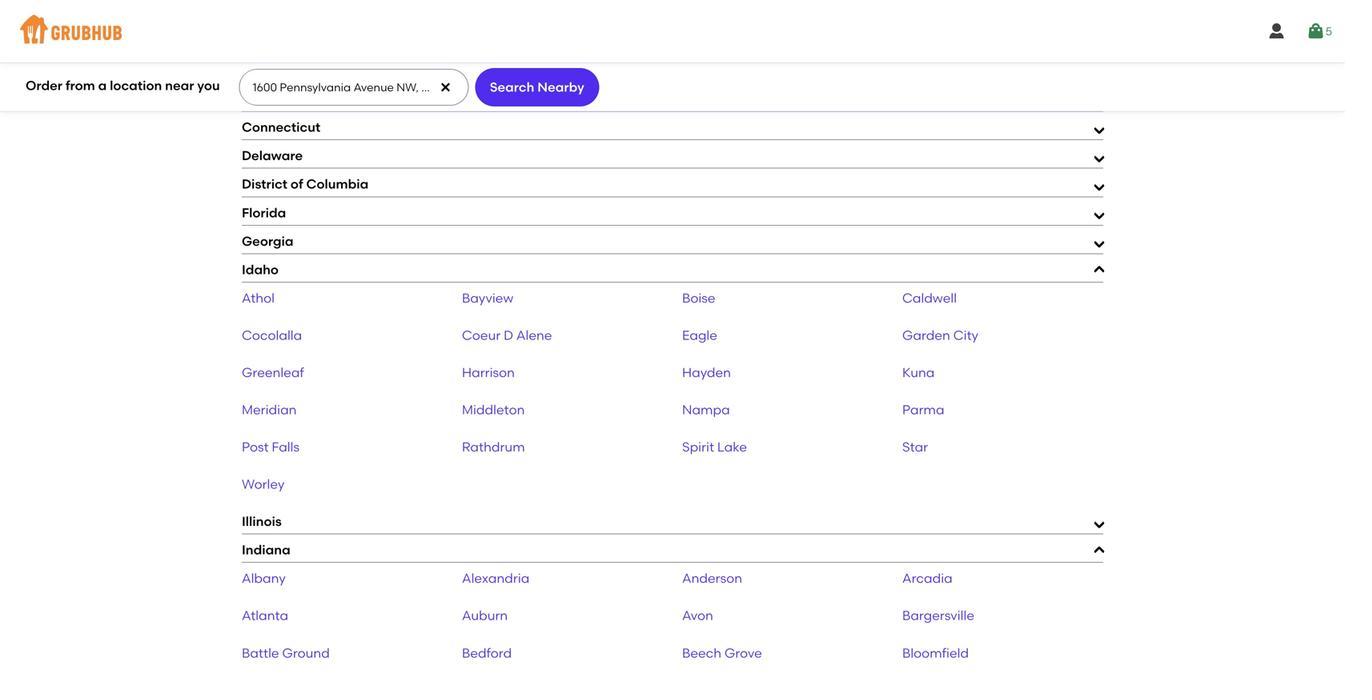 Task type: vqa. For each thing, say whether or not it's contained in the screenshot.
Colorado at the left of page
yes



Task type: locate. For each thing, give the bounding box(es) containing it.
garden
[[902, 327, 950, 343]]

ground
[[282, 645, 330, 661]]

illinois
[[242, 514, 282, 529]]

main navigation navigation
[[0, 0, 1345, 62]]

order from a location near you
[[26, 78, 220, 93]]

meridian link
[[242, 402, 297, 418]]

you
[[197, 78, 220, 93]]

eagle
[[682, 327, 717, 343]]

nampa link
[[682, 402, 730, 418]]

boise
[[682, 290, 715, 306]]

star
[[902, 439, 928, 455]]

Search Address search field
[[239, 70, 467, 105]]

meridian
[[242, 402, 297, 418]]

lake
[[717, 439, 747, 455]]

greenleaf link
[[242, 365, 304, 380]]

arcadia link
[[902, 571, 953, 586]]

atlanta
[[242, 608, 288, 623]]

garden city link
[[902, 327, 978, 343]]

albany link
[[242, 571, 286, 586]]

0 vertical spatial tab
[[242, 4, 1103, 26]]

middleton link
[[462, 402, 525, 418]]

hayden
[[682, 365, 731, 380]]

2 svg image from the left
[[1306, 22, 1326, 41]]

parma
[[902, 402, 944, 418]]

district of columbia
[[242, 176, 369, 192]]

post falls
[[242, 439, 299, 455]]

search nearby button
[[475, 68, 599, 106]]

1 vertical spatial tab
[[242, 33, 1103, 55]]

svg image inside 5 button
[[1306, 22, 1326, 41]]

order
[[26, 78, 62, 93]]

alexandria
[[462, 571, 530, 586]]

indiana
[[242, 542, 290, 558]]

city
[[953, 327, 978, 343]]

bayview
[[462, 290, 513, 306]]

hayden link
[[682, 365, 731, 380]]

rathdrum link
[[462, 439, 525, 455]]

athol
[[242, 290, 275, 306]]

spirit lake
[[682, 439, 747, 455]]

caldwell
[[902, 290, 957, 306]]

harrison link
[[462, 365, 515, 380]]

alexandria link
[[462, 571, 530, 586]]

cocolalla link
[[242, 327, 302, 343]]

beech grove link
[[682, 645, 762, 661]]

garden city
[[902, 327, 978, 343]]

beech
[[682, 645, 721, 661]]

tab
[[242, 4, 1103, 26], [242, 33, 1103, 55]]

falls
[[272, 439, 299, 455]]

bargersville link
[[902, 608, 974, 623]]

1 horizontal spatial svg image
[[1306, 22, 1326, 41]]

battle ground link
[[242, 645, 330, 661]]

delaware
[[242, 148, 303, 163]]

near
[[165, 78, 194, 93]]

bargersville
[[902, 608, 974, 623]]

eagle link
[[682, 327, 717, 343]]

spirit
[[682, 439, 714, 455]]

svg image
[[1267, 22, 1286, 41], [1306, 22, 1326, 41]]

0 horizontal spatial svg image
[[1267, 22, 1286, 41]]

albany
[[242, 571, 286, 586]]

bayview link
[[462, 290, 513, 306]]

athol link
[[242, 290, 275, 306]]

anderson link
[[682, 571, 742, 586]]

auburn link
[[462, 608, 508, 623]]

svg image
[[439, 81, 452, 94]]



Task type: describe. For each thing, give the bounding box(es) containing it.
rathdrum
[[462, 439, 525, 455]]

colorado
[[242, 91, 302, 107]]

parma link
[[902, 402, 944, 418]]

5
[[1326, 24, 1332, 38]]

a
[[98, 78, 107, 93]]

1 tab from the top
[[242, 4, 1103, 26]]

coeur
[[462, 327, 501, 343]]

grove
[[725, 645, 762, 661]]

harrison
[[462, 365, 515, 380]]

auburn
[[462, 608, 508, 623]]

worley
[[242, 476, 285, 492]]

district
[[242, 176, 287, 192]]

5 button
[[1306, 17, 1332, 46]]

nearby
[[537, 79, 584, 95]]

battle
[[242, 645, 279, 661]]

avon link
[[682, 608, 713, 623]]

kuna link
[[902, 365, 935, 380]]

bedford
[[462, 645, 512, 661]]

columbia
[[306, 176, 369, 192]]

idaho
[[242, 262, 279, 277]]

from
[[66, 78, 95, 93]]

of
[[291, 176, 303, 192]]

post
[[242, 439, 269, 455]]

cocolalla
[[242, 327, 302, 343]]

location
[[110, 78, 162, 93]]

california
[[242, 63, 305, 78]]

nampa
[[682, 402, 730, 418]]

middleton
[[462, 402, 525, 418]]

connecticut
[[242, 119, 320, 135]]

coeur d alene link
[[462, 327, 552, 343]]

star link
[[902, 439, 928, 455]]

beech grove
[[682, 645, 762, 661]]

battle ground
[[242, 645, 330, 661]]

arcadia
[[902, 571, 953, 586]]

greenleaf
[[242, 365, 304, 380]]

bloomfield link
[[902, 645, 969, 661]]

bloomfield
[[902, 645, 969, 661]]

1 svg image from the left
[[1267, 22, 1286, 41]]

spirit lake link
[[682, 439, 747, 455]]

georgia
[[242, 233, 293, 249]]

post falls link
[[242, 439, 299, 455]]

bedford link
[[462, 645, 512, 661]]

d
[[504, 327, 513, 343]]

atlanta link
[[242, 608, 288, 623]]

avon
[[682, 608, 713, 623]]

kuna
[[902, 365, 935, 380]]

florida
[[242, 205, 286, 220]]

2 tab from the top
[[242, 33, 1103, 55]]

worley link
[[242, 476, 285, 492]]

caldwell link
[[902, 290, 957, 306]]

search nearby
[[490, 79, 584, 95]]

search
[[490, 79, 534, 95]]

boise link
[[682, 290, 715, 306]]

coeur d alene
[[462, 327, 552, 343]]

anderson
[[682, 571, 742, 586]]

alene
[[516, 327, 552, 343]]



